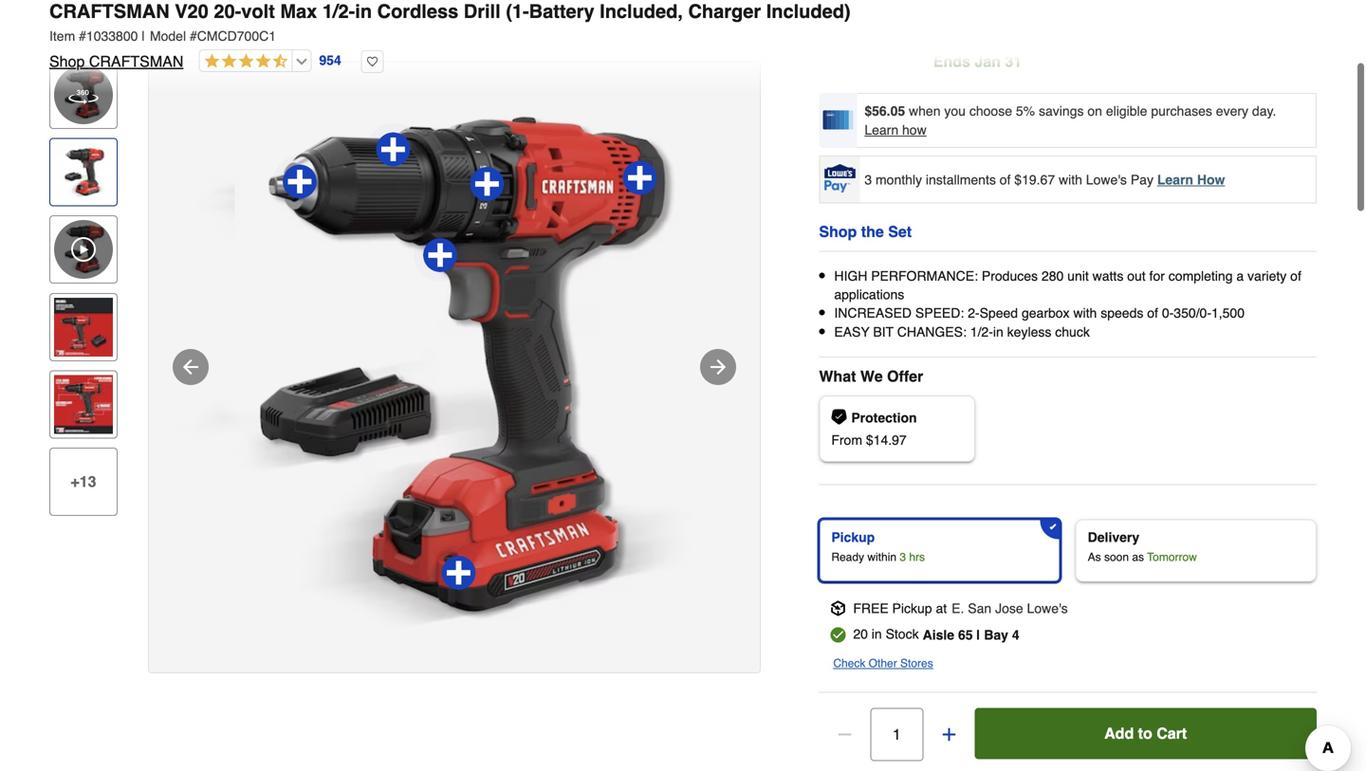 Task type: describe. For each thing, give the bounding box(es) containing it.
every
[[1217, 103, 1249, 119]]

shop the set link
[[819, 221, 912, 243]]

+13
[[71, 473, 96, 491]]

free
[[854, 601, 889, 616]]

speed:
[[916, 306, 965, 321]]

san
[[968, 601, 992, 616]]

shop the set
[[819, 223, 912, 241]]

1/2- inside craftsman v20 20-volt max 1/2-in cordless drill (1-battery included, charger included) item # 1033800 | model # cmcd700c1
[[323, 0, 355, 22]]

watts
[[1093, 269, 1124, 284]]

shop for shop the set
[[819, 223, 857, 241]]

other
[[869, 657, 898, 670]]

performance:
[[871, 269, 979, 284]]

lowe's for jose
[[1027, 601, 1068, 616]]

aisle
[[923, 628, 955, 643]]

65
[[959, 628, 973, 643]]

learn inside '$56.05 when you choose 5% savings on eligible purchases every day. learn how'
[[865, 122, 899, 138]]

how
[[903, 122, 927, 138]]

pickup inside pickup ready within 3 hrs
[[832, 530, 875, 545]]

chuck
[[1056, 324, 1090, 340]]

from
[[832, 433, 863, 448]]

learn how button
[[865, 121, 927, 140]]

out
[[1128, 269, 1146, 284]]

3 inside pickup ready within 3 hrs
[[900, 551, 906, 564]]

craftsman  #cmcd700c1 image
[[149, 62, 760, 673]]

volt
[[241, 0, 275, 22]]

0 vertical spatial with
[[1059, 172, 1083, 187]]

0-
[[1162, 306, 1174, 321]]

2 vertical spatial of
[[1148, 306, 1159, 321]]

1/2- inside high performance: produces 280 unit watts out for completing a variety of applications increased speed: 2-speed gearbox with speeds of 0-350/0-1,500 easy bit changes: 1/2-in keyless chuck
[[971, 324, 994, 340]]

cmcd700c1
[[197, 28, 276, 44]]

hrs
[[910, 551, 925, 564]]

model
[[150, 28, 186, 44]]

20-
[[214, 0, 241, 22]]

battery
[[529, 0, 595, 22]]

offer
[[887, 368, 924, 385]]

protection
[[852, 410, 917, 426]]

delivery as soon as tomorrow
[[1088, 530, 1198, 564]]

plus image
[[940, 725, 959, 744]]

applications
[[835, 287, 905, 302]]

speed
[[980, 306, 1018, 321]]

keyless
[[1008, 324, 1052, 340]]

changes:
[[898, 324, 967, 340]]

protection from $14.97
[[832, 410, 917, 448]]

high performance: produces 280 unit watts out for completing a variety of applications increased speed: 2-speed gearbox with speeds of 0-350/0-1,500 easy bit changes: 1/2-in keyless chuck
[[835, 269, 1302, 340]]

max
[[280, 0, 317, 22]]

$56.05 when you choose 5% savings on eligible purchases every day. learn how
[[865, 103, 1277, 138]]

280
[[1042, 269, 1064, 284]]

2-
[[968, 306, 980, 321]]

4.5 stars image
[[200, 53, 288, 71]]

heart outline image
[[361, 50, 384, 73]]

add
[[1105, 725, 1134, 743]]

with inside high performance: produces 280 unit watts out for completing a variety of applications increased speed: 2-speed gearbox with speeds of 0-350/0-1,500 easy bit changes: 1/2-in keyless chuck
[[1074, 306, 1097, 321]]

craftsman  #cmcd700c1 - thumbnail3 image
[[54, 375, 113, 434]]

ready
[[832, 551, 865, 564]]

check circle filled image
[[831, 628, 846, 643]]

craftsman  #cmcd700c1 - thumbnail image
[[54, 143, 113, 202]]

arrow left image
[[179, 356, 202, 379]]

craftsman inside craftsman v20 20-volt max 1/2-in cordless drill (1-battery included, charger included) item # 1033800 | model # cmcd700c1
[[49, 0, 170, 22]]

jose
[[996, 601, 1024, 616]]

monthly
[[876, 172, 923, 187]]

craftsman  #cmcd700c1 - thumbnail2 image
[[54, 298, 113, 357]]

1 vertical spatial craftsman
[[89, 53, 184, 70]]

minus image
[[836, 725, 855, 744]]

jan
[[975, 53, 1001, 70]]

1,500
[[1212, 306, 1245, 321]]

1 horizontal spatial pickup
[[893, 601, 933, 616]]

how
[[1198, 172, 1226, 187]]

cart
[[1157, 725, 1188, 743]]

+13 button
[[49, 448, 118, 516]]

1 vertical spatial learn
[[1158, 172, 1194, 187]]

protection plan filled image
[[832, 409, 847, 425]]

high
[[835, 269, 868, 284]]

check other stores button
[[834, 654, 934, 673]]

savings
[[1039, 103, 1084, 119]]

0 horizontal spatial of
[[1000, 172, 1011, 187]]

on
[[1088, 103, 1103, 119]]

pickup ready within 3 hrs
[[832, 530, 925, 564]]

item number 1 0 3 3 8 0 0 and model number c m c d 7 0 0 c 1 element
[[49, 27, 1317, 46]]

what we offer
[[819, 368, 924, 385]]

$19.67
[[1015, 172, 1056, 187]]

add to cart
[[1105, 725, 1188, 743]]

in inside craftsman v20 20-volt max 1/2-in cordless drill (1-battery included, charger included) item # 1033800 | model # cmcd700c1
[[355, 0, 372, 22]]

tomorrow
[[1148, 551, 1198, 564]]

when
[[909, 103, 941, 119]]

charger
[[689, 0, 761, 22]]

20 in stock aisle 65 | bay 4
[[854, 627, 1020, 643]]



Task type: vqa. For each thing, say whether or not it's contained in the screenshot.
"FREE"
yes



Task type: locate. For each thing, give the bounding box(es) containing it.
0 horizontal spatial |
[[142, 28, 145, 44]]

0 horizontal spatial lowe's
[[1027, 601, 1068, 616]]

pay
[[1131, 172, 1154, 187]]

stores
[[901, 657, 934, 670]]

cordless
[[377, 0, 459, 22]]

learn right 'pay'
[[1158, 172, 1194, 187]]

pickup image
[[831, 601, 846, 616]]

20
[[854, 627, 868, 642]]

lowe's for with
[[1087, 172, 1127, 187]]

in inside 20 in stock aisle 65 | bay 4
[[872, 627, 882, 642]]

included,
[[600, 0, 683, 22]]

set
[[889, 223, 912, 241]]

purchases
[[1152, 103, 1213, 119]]

1 vertical spatial 3
[[900, 551, 906, 564]]

1 horizontal spatial of
[[1148, 306, 1159, 321]]

as
[[1088, 551, 1102, 564]]

within
[[868, 551, 897, 564]]

check
[[834, 657, 866, 670]]

bit
[[873, 324, 894, 340]]

the
[[862, 223, 884, 241]]

0 horizontal spatial 1/2-
[[323, 0, 355, 22]]

$14.97
[[866, 433, 907, 448]]

3 right lowes pay logo
[[865, 172, 872, 187]]

3
[[865, 172, 872, 187], [900, 551, 906, 564]]

e.
[[952, 601, 965, 616]]

0 horizontal spatial shop
[[49, 53, 85, 70]]

1 # from the left
[[79, 28, 86, 44]]

0 horizontal spatial in
[[355, 0, 372, 22]]

in right 20
[[872, 627, 882, 642]]

Stepper number input field with increment and decrement buttons number field
[[871, 708, 924, 762]]

350/0-
[[1174, 306, 1212, 321]]

(1-
[[506, 0, 529, 22]]

0 horizontal spatial #
[[79, 28, 86, 44]]

1/2- right "max"
[[323, 0, 355, 22]]

completing
[[1169, 269, 1233, 284]]

0 vertical spatial pickup
[[832, 530, 875, 545]]

| inside craftsman v20 20-volt max 1/2-in cordless drill (1-battery included, charger included) item # 1033800 | model # cmcd700c1
[[142, 28, 145, 44]]

shop left the
[[819, 223, 857, 241]]

what
[[819, 368, 856, 385]]

1 horizontal spatial #
[[190, 28, 197, 44]]

option group containing pickup
[[812, 512, 1325, 590]]

#
[[79, 28, 86, 44], [190, 28, 197, 44]]

add to cart button
[[975, 708, 1317, 760]]

a
[[1237, 269, 1244, 284]]

craftsman
[[49, 0, 170, 22], [89, 53, 184, 70]]

0 vertical spatial 1/2-
[[323, 0, 355, 22]]

1 horizontal spatial in
[[872, 627, 882, 642]]

1 vertical spatial shop
[[819, 223, 857, 241]]

lowe's right jose
[[1027, 601, 1068, 616]]

in inside high performance: produces 280 unit watts out for completing a variety of applications increased speed: 2-speed gearbox with speeds of 0-350/0-1,500 easy bit changes: 1/2-in keyless chuck
[[994, 324, 1004, 340]]

at
[[936, 601, 947, 616]]

|
[[142, 28, 145, 44], [977, 628, 981, 643]]

choose
[[970, 103, 1013, 119]]

we
[[861, 368, 883, 385]]

1 horizontal spatial 3
[[900, 551, 906, 564]]

shop for shop craftsman
[[49, 53, 85, 70]]

included)
[[767, 0, 851, 22]]

# right the item
[[79, 28, 86, 44]]

0 vertical spatial lowe's
[[1087, 172, 1127, 187]]

ends jan 31
[[934, 53, 1022, 70]]

pickup up stock
[[893, 601, 933, 616]]

variety
[[1248, 269, 1287, 284]]

of left "0-"
[[1148, 306, 1159, 321]]

0 vertical spatial in
[[355, 0, 372, 22]]

31
[[1005, 53, 1022, 70]]

1 horizontal spatial shop
[[819, 223, 857, 241]]

| inside 20 in stock aisle 65 | bay 4
[[977, 628, 981, 643]]

of left $19.67
[[1000, 172, 1011, 187]]

unit
[[1068, 269, 1089, 284]]

0 vertical spatial |
[[142, 28, 145, 44]]

2 horizontal spatial of
[[1291, 269, 1302, 284]]

in up heart outline image
[[355, 0, 372, 22]]

0 vertical spatial 3
[[865, 172, 872, 187]]

of right variety
[[1291, 269, 1302, 284]]

of
[[1000, 172, 1011, 187], [1291, 269, 1302, 284], [1148, 306, 1159, 321]]

speeds
[[1101, 306, 1144, 321]]

1 vertical spatial pickup
[[893, 601, 933, 616]]

0 horizontal spatial learn
[[865, 122, 899, 138]]

1/2-
[[323, 0, 355, 22], [971, 324, 994, 340]]

0 vertical spatial craftsman
[[49, 0, 170, 22]]

arrow right image
[[707, 356, 730, 379]]

1 vertical spatial |
[[977, 628, 981, 643]]

free pickup at e. san jose lowe's
[[854, 601, 1068, 616]]

| left model
[[142, 28, 145, 44]]

ends
[[934, 53, 971, 70]]

eligible
[[1106, 103, 1148, 119]]

4
[[1013, 628, 1020, 643]]

you
[[945, 103, 966, 119]]

0 horizontal spatial pickup
[[832, 530, 875, 545]]

with right $19.67
[[1059, 172, 1083, 187]]

for
[[1150, 269, 1165, 284]]

1033800
[[86, 28, 138, 44]]

1 vertical spatial of
[[1291, 269, 1302, 284]]

increased
[[835, 306, 912, 321]]

0 vertical spatial of
[[1000, 172, 1011, 187]]

with up chuck
[[1074, 306, 1097, 321]]

1 vertical spatial with
[[1074, 306, 1097, 321]]

1/2- down the 2-
[[971, 324, 994, 340]]

5%
[[1016, 103, 1036, 119]]

3 monthly installments of $19.67 with lowe's pay learn how
[[865, 172, 1226, 187]]

shop inside shop the set link
[[819, 223, 857, 241]]

1 horizontal spatial learn
[[1158, 172, 1194, 187]]

3 left hrs
[[900, 551, 906, 564]]

v20
[[175, 0, 209, 22]]

lowes pay logo image
[[821, 164, 859, 193]]

1 horizontal spatial |
[[977, 628, 981, 643]]

0 horizontal spatial 3
[[865, 172, 872, 187]]

pickup up 'ready'
[[832, 530, 875, 545]]

craftsman up 1033800
[[49, 0, 170, 22]]

2 # from the left
[[190, 28, 197, 44]]

bay
[[984, 628, 1009, 643]]

learn down '$56.05'
[[865, 122, 899, 138]]

1 horizontal spatial lowe's
[[1087, 172, 1127, 187]]

craftsman down 1033800
[[89, 53, 184, 70]]

gearbox
[[1022, 306, 1070, 321]]

0 vertical spatial learn
[[865, 122, 899, 138]]

in down speed
[[994, 324, 1004, 340]]

lowe's left 'pay'
[[1087, 172, 1127, 187]]

item
[[49, 28, 75, 44]]

0 vertical spatial shop
[[49, 53, 85, 70]]

craftsman v20 20-volt max 1/2-in cordless drill (1-battery included, charger included) item # 1033800 | model # cmcd700c1
[[49, 0, 851, 44]]

1 vertical spatial lowe's
[[1027, 601, 1068, 616]]

with
[[1059, 172, 1083, 187], [1074, 306, 1097, 321]]

drill
[[464, 0, 501, 22]]

in
[[355, 0, 372, 22], [994, 324, 1004, 340], [872, 627, 882, 642]]

$56.05
[[865, 103, 906, 119]]

shop down the item
[[49, 53, 85, 70]]

to
[[1139, 725, 1153, 743]]

954
[[319, 53, 341, 68]]

1 horizontal spatial 1/2-
[[971, 324, 994, 340]]

learn how link
[[1158, 172, 1226, 187]]

2 vertical spatial in
[[872, 627, 882, 642]]

2 horizontal spatial in
[[994, 324, 1004, 340]]

as
[[1133, 551, 1145, 564]]

stock
[[886, 627, 919, 642]]

| right 65
[[977, 628, 981, 643]]

lowe's
[[1087, 172, 1127, 187], [1027, 601, 1068, 616]]

check other stores
[[834, 657, 934, 670]]

day.
[[1253, 103, 1277, 119]]

option group
[[812, 512, 1325, 590]]

1 vertical spatial 1/2-
[[971, 324, 994, 340]]

shop craftsman
[[49, 53, 184, 70]]

delivery
[[1088, 530, 1140, 545]]

# down v20 on the top left
[[190, 28, 197, 44]]

1 vertical spatial in
[[994, 324, 1004, 340]]



